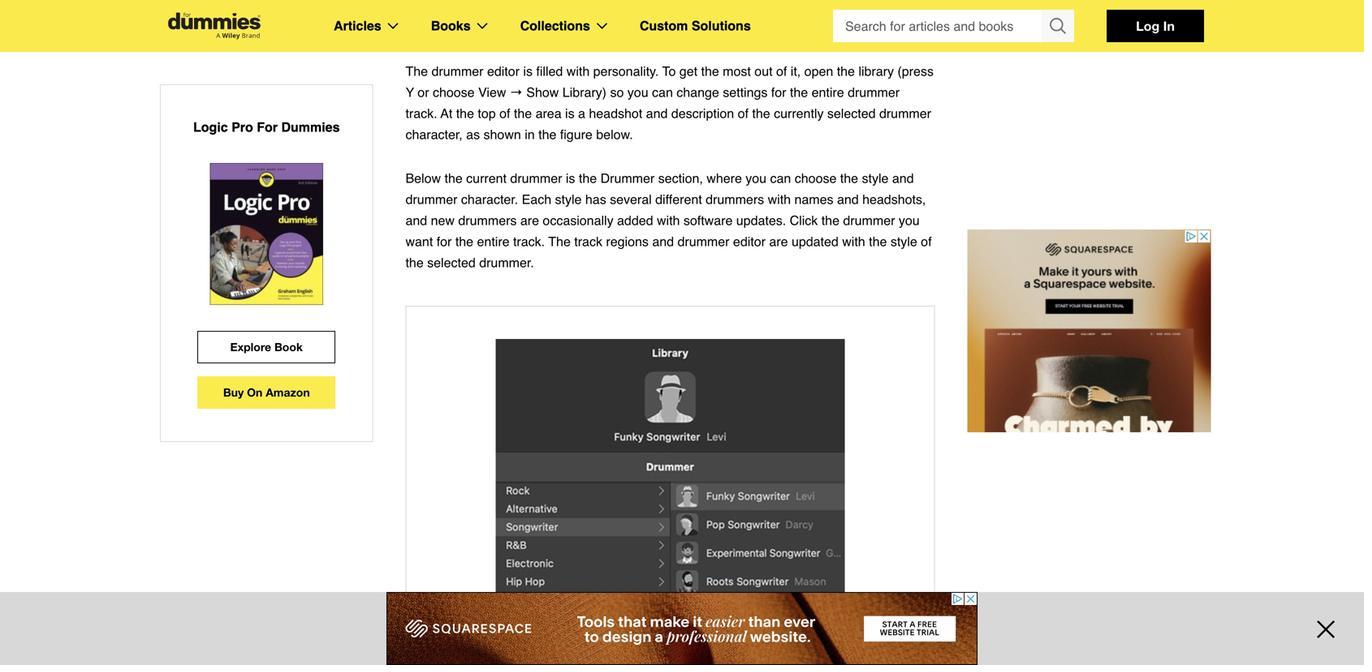 Task type: vqa. For each thing, say whether or not it's contained in the screenshot.
track. in Below the current drummer is the Drummer section, where you can choose the style and drummer character. Each style has several different drummers with names and headshots, and new drummers are occasionally added with software updates. Click the drummer you want for the entire track. The track regions and drummer editor are updated with the style of the selected drummer.
yes



Task type: describe. For each thing, give the bounding box(es) containing it.
drummer down software
[[678, 234, 730, 249]]

logic
[[193, 120, 228, 135]]

collections
[[520, 18, 590, 33]]

and up want
[[406, 213, 427, 228]]

updated
[[792, 234, 839, 249]]

has
[[585, 192, 606, 207]]

to
[[662, 64, 676, 79]]

currently
[[774, 106, 824, 121]]

the inside the drummer editor is filled with personality. to get the most out of it, open the library (press y or choose view → show library) so you can change settings for the entire drummer track. at the top of the area is a headshot and description of the currently selected drummer character, as shown in the figure below.
[[406, 64, 428, 79]]

pro
[[232, 120, 253, 135]]

added
[[617, 213, 653, 228]]

0 horizontal spatial style
[[555, 192, 582, 207]]

solutions
[[692, 18, 751, 33]]

on
[[247, 386, 263, 400]]

with inside the drummer editor is filled with personality. to get the most out of it, open the library (press y or choose view → show library) so you can change settings for the entire drummer track. at the top of the area is a headshot and description of the currently selected drummer character, as shown in the figure below.
[[567, 64, 590, 79]]

area
[[536, 106, 562, 121]]

drummer.
[[479, 255, 534, 270]]

log in link
[[1107, 10, 1204, 42]]

headshots,
[[862, 192, 926, 207]]

can inside "below the current drummer is the drummer section, where you can choose the style and drummer character. each style has several different drummers with names and headshots, and new drummers are occasionally added with software updates. click the drummer you want for the entire track. the track regions and drummer editor are updated with the style of the selected drummer."
[[770, 171, 791, 186]]

several
[[610, 192, 652, 207]]

names
[[795, 192, 834, 207]]

0 vertical spatial is
[[523, 64, 533, 79]]

1 vertical spatial is
[[565, 106, 575, 121]]

1 horizontal spatial style
[[862, 171, 889, 186]]

below.
[[596, 127, 633, 142]]

open book categories image
[[477, 23, 488, 29]]

book
[[274, 341, 303, 354]]

for inside "below the current drummer is the drummer section, where you can choose the style and drummer character. each style has several different drummers with names and headshots, and new drummers are occasionally added with software updates. click the drummer you want for the entire track. the track regions and drummer editor are updated with the style of the selected drummer."
[[437, 234, 452, 249]]

2 horizontal spatial you
[[899, 213, 920, 228]]

drummer down below
[[406, 192, 458, 207]]

library
[[859, 64, 894, 79]]

updates.
[[736, 213, 786, 228]]

open article categories image
[[388, 23, 398, 29]]

each
[[522, 192, 551, 207]]

cookie consent banner dialog
[[0, 607, 1364, 666]]

click
[[790, 213, 818, 228]]

with right updated at the top of page
[[842, 234, 865, 249]]

so
[[610, 85, 624, 100]]

2 horizontal spatial style
[[891, 234, 917, 249]]

screenshot of logic pro drummer library window image
[[496, 339, 845, 666]]

where
[[707, 171, 742, 186]]

change
[[677, 85, 719, 100]]

it,
[[791, 64, 801, 79]]

and up headshots,
[[892, 171, 914, 186]]

0 vertical spatial advertisement element
[[968, 230, 1211, 433]]

of down settings
[[738, 106, 749, 121]]

log in
[[1136, 18, 1175, 34]]

custom solutions link
[[640, 15, 751, 37]]

at
[[441, 106, 453, 121]]

open
[[804, 64, 833, 79]]

regions
[[606, 234, 649, 249]]

custom solutions
[[640, 18, 751, 33]]

books
[[431, 18, 471, 33]]

show
[[526, 85, 559, 100]]

dummies
[[281, 120, 340, 135]]

logic pro for dummies
[[193, 120, 340, 135]]

the inside "below the current drummer is the drummer section, where you can choose the style and drummer character. each style has several different drummers with names and headshots, and new drummers are occasionally added with software updates. click the drummer you want for the entire track. the track regions and drummer editor are updated with the style of the selected drummer."
[[548, 234, 571, 249]]

drummer down (press
[[879, 106, 931, 121]]

in
[[1163, 18, 1175, 34]]

Search for articles and books text field
[[833, 10, 1044, 42]]

section,
[[658, 171, 703, 186]]

y
[[406, 85, 414, 100]]

custom
[[640, 18, 688, 33]]

character,
[[406, 127, 463, 142]]

can inside the drummer editor is filled with personality. to get the most out of it, open the library (press y or choose view → show library) so you can change settings for the entire drummer track. at the top of the area is a headshot and description of the currently selected drummer character, as shown in the figure below.
[[652, 85, 673, 100]]

and down added
[[652, 234, 674, 249]]

(press
[[898, 64, 934, 79]]

buy
[[223, 386, 244, 400]]

log
[[1136, 18, 1160, 34]]

below
[[406, 171, 441, 186]]

as
[[466, 127, 480, 142]]

drummer down library
[[848, 85, 900, 100]]

headshot
[[589, 106, 643, 121]]

choose inside the drummer editor is filled with personality. to get the most out of it, open the library (press y or choose view → show library) so you can change settings for the entire drummer track. at the top of the area is a headshot and description of the currently selected drummer character, as shown in the figure below.
[[433, 85, 475, 100]]

want
[[406, 234, 433, 249]]



Task type: locate. For each thing, give the bounding box(es) containing it.
with
[[567, 64, 590, 79], [768, 192, 791, 207], [657, 213, 680, 228], [842, 234, 865, 249]]

buy on amazon link
[[198, 377, 336, 409]]

1 vertical spatial selected
[[427, 255, 476, 270]]

1 vertical spatial for
[[437, 234, 452, 249]]

choose
[[433, 85, 475, 100], [795, 171, 837, 186]]

track. up drummer.
[[513, 234, 545, 249]]

choose up at
[[433, 85, 475, 100]]

0 vertical spatial choose
[[433, 85, 475, 100]]

new
[[431, 213, 455, 228]]

0 vertical spatial can
[[652, 85, 673, 100]]

1 horizontal spatial entire
[[812, 85, 844, 100]]

you inside the drummer editor is filled with personality. to get the most out of it, open the library (press y or choose view → show library) so you can change settings for the entire drummer track. at the top of the area is a headshot and description of the currently selected drummer character, as shown in the figure below.
[[628, 85, 649, 100]]

advertisement element
[[968, 230, 1211, 433], [387, 593, 978, 666]]

articles
[[334, 18, 381, 33]]

the
[[701, 64, 719, 79], [837, 64, 855, 79], [790, 85, 808, 100], [456, 106, 474, 121], [514, 106, 532, 121], [752, 106, 770, 121], [538, 127, 557, 142], [445, 171, 463, 186], [579, 171, 597, 186], [840, 171, 858, 186], [822, 213, 840, 228], [455, 234, 473, 249], [869, 234, 887, 249], [406, 255, 424, 270]]

with up updates.
[[768, 192, 791, 207]]

0 horizontal spatial drummers
[[458, 213, 517, 228]]

style up occasionally on the left
[[555, 192, 582, 207]]

are down updates.
[[769, 234, 788, 249]]

and right the headshot
[[646, 106, 668, 121]]

explore
[[230, 341, 271, 354]]

0 horizontal spatial the
[[406, 64, 428, 79]]

a
[[578, 106, 585, 121]]

→
[[510, 85, 523, 100]]

choose inside "below the current drummer is the drummer section, where you can choose the style and drummer character. each style has several different drummers with names and headshots, and new drummers are occasionally added with software updates. click the drummer you want for the entire track. the track regions and drummer editor are updated with the style of the selected drummer."
[[795, 171, 837, 186]]

of
[[776, 64, 787, 79], [499, 106, 510, 121], [738, 106, 749, 121], [921, 234, 932, 249]]

current
[[466, 171, 507, 186]]

and
[[646, 106, 668, 121], [892, 171, 914, 186], [837, 192, 859, 207], [406, 213, 427, 228], [652, 234, 674, 249]]

out
[[755, 64, 773, 79]]

are down each
[[520, 213, 539, 228]]

selected inside "below the current drummer is the drummer section, where you can choose the style and drummer character. each style has several different drummers with names and headshots, and new drummers are occasionally added with software updates. click the drummer you want for the entire track. the track regions and drummer editor are updated with the style of the selected drummer."
[[427, 255, 476, 270]]

style up headshots,
[[862, 171, 889, 186]]

can down to
[[652, 85, 673, 100]]

with up library)
[[567, 64, 590, 79]]

character.
[[461, 192, 518, 207]]

track
[[574, 234, 603, 249]]

1 horizontal spatial the
[[548, 234, 571, 249]]

0 vertical spatial entire
[[812, 85, 844, 100]]

the drummer editor is filled with personality. to get the most out of it, open the library (press y or choose view → show library) so you can change settings for the entire drummer track. at the top of the area is a headshot and description of the currently selected drummer character, as shown in the figure below.
[[406, 64, 934, 142]]

track.
[[406, 106, 437, 121], [513, 234, 545, 249]]

0 horizontal spatial are
[[520, 213, 539, 228]]

shown
[[484, 127, 521, 142]]

1 horizontal spatial choose
[[795, 171, 837, 186]]

logo image
[[160, 13, 269, 39]]

1 vertical spatial style
[[555, 192, 582, 207]]

for down new on the top
[[437, 234, 452, 249]]

1 horizontal spatial track.
[[513, 234, 545, 249]]

0 vertical spatial editor
[[487, 64, 520, 79]]

you down headshots,
[[899, 213, 920, 228]]

you
[[628, 85, 649, 100], [746, 171, 767, 186], [899, 213, 920, 228]]

and right names
[[837, 192, 859, 207]]

description
[[671, 106, 734, 121]]

2 vertical spatial style
[[891, 234, 917, 249]]

1 horizontal spatial drummers
[[706, 192, 764, 207]]

style
[[862, 171, 889, 186], [555, 192, 582, 207], [891, 234, 917, 249]]

2 vertical spatial you
[[899, 213, 920, 228]]

0 horizontal spatial track.
[[406, 106, 437, 121]]

drummer
[[601, 171, 655, 186]]

entire up drummer.
[[477, 234, 510, 249]]

are
[[520, 213, 539, 228], [769, 234, 788, 249]]

or
[[418, 85, 429, 100]]

you right so
[[628, 85, 649, 100]]

is inside "below the current drummer is the drummer section, where you can choose the style and drummer character. each style has several different drummers with names and headshots, and new drummers are occasionally added with software updates. click the drummer you want for the entire track. the track regions and drummer editor are updated with the style of the selected drummer."
[[566, 171, 575, 186]]

1 vertical spatial entire
[[477, 234, 510, 249]]

1 horizontal spatial can
[[770, 171, 791, 186]]

editor down updates.
[[733, 234, 766, 249]]

drummers
[[706, 192, 764, 207], [458, 213, 517, 228]]

group
[[833, 10, 1074, 42]]

entire
[[812, 85, 844, 100], [477, 234, 510, 249]]

1 horizontal spatial for
[[771, 85, 786, 100]]

0 horizontal spatial you
[[628, 85, 649, 100]]

1 vertical spatial drummers
[[458, 213, 517, 228]]

personality.
[[593, 64, 659, 79]]

top
[[478, 106, 496, 121]]

of inside "below the current drummer is the drummer section, where you can choose the style and drummer character. each style has several different drummers with names and headshots, and new drummers are occasionally added with software updates. click the drummer you want for the entire track. the track regions and drummer editor are updated with the style of the selected drummer."
[[921, 234, 932, 249]]

below the current drummer is the drummer section, where you can choose the style and drummer character. each style has several different drummers with names and headshots, and new drummers are occasionally added with software updates. click the drummer you want for the entire track. the track regions and drummer editor are updated with the style of the selected drummer.
[[406, 171, 932, 270]]

explore book link
[[198, 331, 336, 364]]

1 vertical spatial choose
[[795, 171, 837, 186]]

of left it,
[[776, 64, 787, 79]]

choose up names
[[795, 171, 837, 186]]

drummers down where
[[706, 192, 764, 207]]

selected down library
[[827, 106, 876, 121]]

different
[[655, 192, 702, 207]]

editor inside the drummer editor is filled with personality. to get the most out of it, open the library (press y or choose view → show library) so you can change settings for the entire drummer track. at the top of the area is a headshot and description of the currently selected drummer character, as shown in the figure below.
[[487, 64, 520, 79]]

0 vertical spatial drummers
[[706, 192, 764, 207]]

amazon
[[266, 386, 310, 400]]

0 vertical spatial you
[[628, 85, 649, 100]]

drummers down character.
[[458, 213, 517, 228]]

entire down open
[[812, 85, 844, 100]]

0 vertical spatial track.
[[406, 106, 437, 121]]

0 horizontal spatial entire
[[477, 234, 510, 249]]

in
[[525, 127, 535, 142]]

selected
[[827, 106, 876, 121], [427, 255, 476, 270]]

drummer
[[432, 64, 484, 79], [848, 85, 900, 100], [879, 106, 931, 121], [510, 171, 562, 186], [406, 192, 458, 207], [843, 213, 895, 228], [678, 234, 730, 249]]

for
[[771, 85, 786, 100], [437, 234, 452, 249]]

0 horizontal spatial can
[[652, 85, 673, 100]]

0 horizontal spatial for
[[437, 234, 452, 249]]

and inside the drummer editor is filled with personality. to get the most out of it, open the library (press y or choose view → show library) so you can change settings for the entire drummer track. at the top of the area is a headshot and description of the currently selected drummer character, as shown in the figure below.
[[646, 106, 668, 121]]

0 horizontal spatial selected
[[427, 255, 476, 270]]

can up updates.
[[770, 171, 791, 186]]

for
[[257, 120, 278, 135]]

occasionally
[[543, 213, 614, 228]]

drummer down headshots,
[[843, 213, 895, 228]]

view
[[478, 85, 506, 100]]

0 vertical spatial are
[[520, 213, 539, 228]]

1 vertical spatial you
[[746, 171, 767, 186]]

1 vertical spatial track.
[[513, 234, 545, 249]]

0 vertical spatial style
[[862, 171, 889, 186]]

is
[[523, 64, 533, 79], [565, 106, 575, 121], [566, 171, 575, 186]]

entire inside "below the current drummer is the drummer section, where you can choose the style and drummer character. each style has several different drummers with names and headshots, and new drummers are occasionally added with software updates. click the drummer you want for the entire track. the track regions and drummer editor are updated with the style of the selected drummer."
[[477, 234, 510, 249]]

selected inside the drummer editor is filled with personality. to get the most out of it, open the library (press y or choose view → show library) so you can change settings for the entire drummer track. at the top of the area is a headshot and description of the currently selected drummer character, as shown in the figure below.
[[827, 106, 876, 121]]

is left a at the left top of the page
[[565, 106, 575, 121]]

1 vertical spatial advertisement element
[[387, 593, 978, 666]]

editor inside "below the current drummer is the drummer section, where you can choose the style and drummer character. each style has several different drummers with names and headshots, and new drummers are occasionally added with software updates. click the drummer you want for the entire track. the track regions and drummer editor are updated with the style of the selected drummer."
[[733, 234, 766, 249]]

0 vertical spatial selected
[[827, 106, 876, 121]]

1 horizontal spatial selected
[[827, 106, 876, 121]]

1 horizontal spatial are
[[769, 234, 788, 249]]

0 horizontal spatial editor
[[487, 64, 520, 79]]

0 horizontal spatial choose
[[433, 85, 475, 100]]

the down occasionally on the left
[[548, 234, 571, 249]]

most
[[723, 64, 751, 79]]

is up occasionally on the left
[[566, 171, 575, 186]]

style down headshots,
[[891, 234, 917, 249]]

0 vertical spatial for
[[771, 85, 786, 100]]

1 vertical spatial the
[[548, 234, 571, 249]]

editor
[[487, 64, 520, 79], [733, 234, 766, 249]]

you right where
[[746, 171, 767, 186]]

is left filled at the left
[[523, 64, 533, 79]]

1 vertical spatial can
[[770, 171, 791, 186]]

1 vertical spatial editor
[[733, 234, 766, 249]]

track. down or
[[406, 106, 437, 121]]

get
[[680, 64, 698, 79]]

1 horizontal spatial you
[[746, 171, 767, 186]]

book image image
[[210, 163, 323, 305]]

of down headshots,
[[921, 234, 932, 249]]

explore book
[[230, 341, 303, 354]]

open collections list image
[[597, 23, 607, 29]]

drummer up each
[[510, 171, 562, 186]]

software
[[684, 213, 733, 228]]

editor up "view"
[[487, 64, 520, 79]]

library)
[[563, 85, 607, 100]]

selected down want
[[427, 255, 476, 270]]

the
[[406, 64, 428, 79], [548, 234, 571, 249]]

settings
[[723, 85, 768, 100]]

with down 'different'
[[657, 213, 680, 228]]

the up or
[[406, 64, 428, 79]]

1 vertical spatial are
[[769, 234, 788, 249]]

figure
[[560, 127, 593, 142]]

track. inside "below the current drummer is the drummer section, where you can choose the style and drummer character. each style has several different drummers with names and headshots, and new drummers are occasionally added with software updates. click the drummer you want for the entire track. the track regions and drummer editor are updated with the style of the selected drummer."
[[513, 234, 545, 249]]

0 vertical spatial the
[[406, 64, 428, 79]]

buy on amazon
[[223, 386, 310, 400]]

entire inside the drummer editor is filled with personality. to get the most out of it, open the library (press y or choose view → show library) so you can change settings for the entire drummer track. at the top of the area is a headshot and description of the currently selected drummer character, as shown in the figure below.
[[812, 85, 844, 100]]

for down out
[[771, 85, 786, 100]]

1 horizontal spatial editor
[[733, 234, 766, 249]]

track. inside the drummer editor is filled with personality. to get the most out of it, open the library (press y or choose view → show library) so you can change settings for the entire drummer track. at the top of the area is a headshot and description of the currently selected drummer character, as shown in the figure below.
[[406, 106, 437, 121]]

filled
[[536, 64, 563, 79]]

2 vertical spatial is
[[566, 171, 575, 186]]

drummer up "view"
[[432, 64, 484, 79]]

can
[[652, 85, 673, 100], [770, 171, 791, 186]]

for inside the drummer editor is filled with personality. to get the most out of it, open the library (press y or choose view → show library) so you can change settings for the entire drummer track. at the top of the area is a headshot and description of the currently selected drummer character, as shown in the figure below.
[[771, 85, 786, 100]]

of right top
[[499, 106, 510, 121]]



